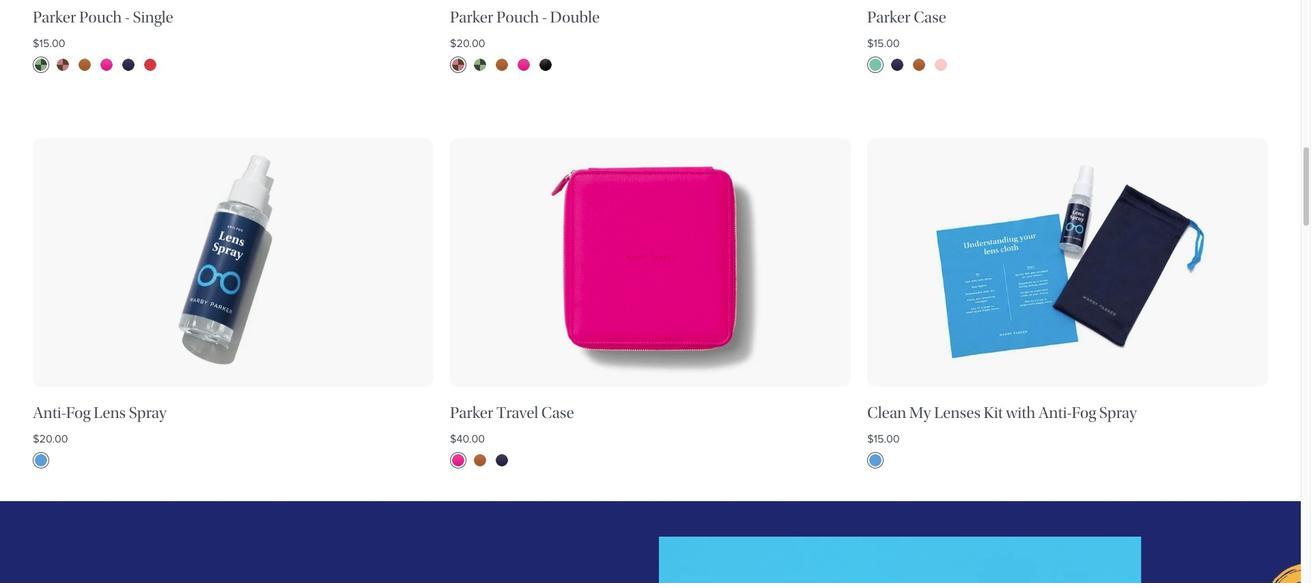 Task type: describe. For each thing, give the bounding box(es) containing it.
anti-fog lens spray
[[33, 404, 167, 423]]

parker-pouch-double Fuchsia button
[[518, 58, 530, 71]]

parker-pouch-single Checkered Cherry button
[[57, 58, 69, 71]]

$ for anti-fog lens spray
[[33, 431, 39, 447]]

parker-travel-case Midnight button
[[496, 455, 508, 467]]

parker-pouch-single Fuchsia button
[[100, 58, 113, 71]]

$ 15 .00 for parker case
[[867, 35, 900, 51]]

2 anti- from the left
[[1038, 404, 1072, 423]]

clean-my-lenses-kit-with-anti-fog-spray Multi-color button
[[869, 455, 882, 467]]

parker-pouch-double checkered cherry image
[[452, 58, 464, 71]]

single
[[133, 8, 173, 26]]

lenses
[[934, 404, 981, 423]]

geometric-case Ivy button
[[869, 58, 882, 71]]

20 for anti-fog lens spray
[[39, 431, 52, 447]]

pouch for double
[[496, 8, 539, 26]]

anti-fog-lens-spray multi-color image
[[35, 455, 47, 467]]

parker travel case
[[450, 404, 574, 423]]

40
[[457, 431, 469, 447]]

$ for parker pouch - double
[[450, 35, 457, 51]]

1 fog from the left
[[66, 404, 91, 423]]

- for double
[[542, 8, 547, 26]]

with
[[1006, 404, 1035, 423]]

20 for parker pouch - double
[[457, 35, 469, 51]]

.00 for parker pouch - double
[[469, 35, 485, 51]]

$ 15 .00 for parker pouch - single
[[33, 35, 65, 51]]

.00 for clean my lenses kit with anti-fog spray
[[884, 431, 900, 447]]

parker-pouch-single Midnight button
[[122, 58, 135, 71]]

$ for parker case
[[867, 35, 874, 51]]

style options for geometric-case option group
[[867, 56, 1268, 73]]

1 spray from the left
[[129, 404, 167, 423]]

anti-fog lens spray link
[[33, 404, 167, 423]]

.00 for anti-fog lens spray
[[52, 431, 68, 447]]

parker pouch - single
[[33, 8, 173, 26]]

parker travel case link
[[450, 404, 574, 423]]

$ for clean my lenses kit with anti-fog spray
[[867, 431, 874, 447]]

anti-fog-lens-spray Multi-color button
[[35, 455, 47, 467]]

anti-fog lens spray image
[[33, 138, 434, 387]]

parker for parker pouch - single
[[33, 8, 76, 26]]

style options for parker-pouch-single option group
[[33, 56, 434, 73]]

1 anti- from the left
[[33, 404, 66, 423]]

my
[[909, 404, 931, 423]]

clean my lenses kit with anti-fog spray link
[[867, 404, 1137, 423]]

style options for parker-pouch-double option group
[[450, 56, 851, 73]]

.00 for parker travel case
[[469, 431, 485, 447]]

clean my lenses kit with anti-fog spray
[[867, 404, 1137, 423]]

pouch for single
[[79, 8, 122, 26]]

parker-pouch-double Checkered Cherry button
[[452, 58, 464, 71]]

double
[[550, 8, 600, 26]]

$ 40 .00
[[450, 431, 485, 447]]

parker-pouch-single checkered ivy image
[[35, 58, 47, 71]]

parker for parker travel case
[[450, 404, 493, 423]]

$ 20 .00 for parker
[[450, 35, 485, 51]]

parker-pouch-single Walnut button
[[79, 58, 91, 71]]



Task type: locate. For each thing, give the bounding box(es) containing it.
geometric-case Midnight button
[[891, 58, 903, 71]]

.00
[[49, 35, 65, 51], [469, 35, 485, 51], [884, 35, 900, 51], [52, 431, 68, 447], [469, 431, 485, 447], [884, 431, 900, 447]]

1 vertical spatial case
[[541, 404, 574, 423]]

1 horizontal spatial spray
[[1099, 404, 1137, 423]]

20
[[457, 35, 469, 51], [39, 431, 52, 447]]

$
[[33, 35, 39, 51], [450, 35, 457, 51], [867, 35, 874, 51], [33, 431, 39, 447], [450, 431, 457, 447], [867, 431, 874, 447]]

$ 15 .00 up parker-pouch-single checkered ivy button
[[33, 35, 65, 51]]

$ 20 .00 up "anti-fog-lens-spray multi-color" "button"
[[33, 431, 68, 447]]

$ 15 .00 for clean my lenses kit with anti-fog spray
[[867, 431, 900, 447]]

0 vertical spatial 20
[[457, 35, 469, 51]]

0 horizontal spatial $ 20 .00
[[33, 431, 68, 447]]

$ 20 .00 for anti-
[[33, 431, 68, 447]]

-
[[125, 8, 130, 26], [542, 8, 547, 26]]

fog right with
[[1072, 404, 1096, 423]]

anti- up "anti-fog-lens-spray multi-color" "button"
[[33, 404, 66, 423]]

15 for parker case
[[874, 35, 884, 51]]

1 horizontal spatial fog
[[1072, 404, 1096, 423]]

15 for clean my lenses kit with anti-fog spray
[[874, 431, 884, 447]]

$ for parker travel case
[[450, 431, 457, 447]]

pouch up parker-pouch-single fuchsia button
[[79, 8, 122, 26]]

parker pouch - double link
[[450, 8, 600, 26]]

1 horizontal spatial -
[[542, 8, 547, 26]]

anti- right with
[[1038, 404, 1072, 423]]

15 for parker pouch - single
[[39, 35, 49, 51]]

$ up clean-my-lenses-kit-with-anti-fog-spray multi-color image
[[867, 431, 874, 447]]

$ up "anti-fog-lens-spray multi-color" "button"
[[33, 431, 39, 447]]

style options for parker-travel-case option group
[[450, 453, 851, 469]]

0 horizontal spatial pouch
[[79, 8, 122, 26]]

1 horizontal spatial 20
[[457, 35, 469, 51]]

$ up parker-pouch-single checkered ivy image
[[33, 35, 39, 51]]

.00 for parker pouch - single
[[49, 35, 65, 51]]

0 vertical spatial case
[[914, 8, 946, 26]]

case right travel in the bottom of the page
[[541, 404, 574, 423]]

parker case
[[867, 8, 946, 26]]

parker-travel-case fuchsia image
[[452, 455, 464, 467]]

parker pouch - double
[[450, 8, 600, 26]]

case up geometric-case walnut button
[[914, 8, 946, 26]]

15 up parker-pouch-single checkered ivy button
[[39, 35, 49, 51]]

1 horizontal spatial case
[[914, 8, 946, 26]]

geometric-case ivy image
[[869, 58, 882, 71]]

parker-pouch-double Checkered Ivy button
[[474, 58, 486, 71]]

lens
[[94, 404, 126, 423]]

parker-pouch-double Jet Black button
[[539, 58, 552, 71]]

fog
[[66, 404, 91, 423], [1072, 404, 1096, 423]]

parker-pouch-single Checkered Ivy button
[[35, 58, 47, 71]]

0 vertical spatial $ 20 .00
[[450, 35, 485, 51]]

a warby parker gift card in its signature, giftable envelope, alongside the barkley frame in black matte eclipse. image
[[659, 537, 1301, 584]]

- for single
[[125, 8, 130, 26]]

.00 up geometric-case midnight "button"
[[884, 35, 900, 51]]

- left double
[[542, 8, 547, 26]]

parker-travel-case Fuchsia button
[[452, 455, 464, 467]]

pouch
[[79, 8, 122, 26], [496, 8, 539, 26]]

parker up parker-pouch-single checkered cherry button
[[33, 8, 76, 26]]

parker up geometric-case midnight "button"
[[867, 8, 911, 26]]

pouch up parker-pouch-double fuchsia button
[[496, 8, 539, 26]]

.00 for parker case
[[884, 35, 900, 51]]

1 horizontal spatial pouch
[[496, 8, 539, 26]]

2 fog from the left
[[1072, 404, 1096, 423]]

.00 down the anti-fog lens spray link
[[52, 431, 68, 447]]

fog left lens
[[66, 404, 91, 423]]

.00 up parker-travel-case walnut button
[[469, 431, 485, 447]]

parker
[[33, 8, 76, 26], [450, 8, 493, 26], [867, 8, 911, 26], [450, 404, 493, 423]]

0 horizontal spatial 20
[[39, 431, 52, 447]]

parker travel case in fuchsia image
[[450, 138, 851, 387]]

0 horizontal spatial case
[[541, 404, 574, 423]]

parker for parker pouch - double
[[450, 8, 493, 26]]

clean
[[867, 404, 906, 423]]

case
[[914, 8, 946, 26], [541, 404, 574, 423]]

1 pouch from the left
[[79, 8, 122, 26]]

$ up parker-travel-case fuchsia button
[[450, 431, 457, 447]]

parker up "$ 40 .00"
[[450, 404, 493, 423]]

.00 down clean
[[884, 431, 900, 447]]

clean my lenses kit with anti-fog spray image
[[867, 138, 1268, 387]]

parker up parker-pouch-double checkered ivy button
[[450, 8, 493, 26]]

geometric-case Walnut button
[[913, 58, 925, 71]]

.00 up parker-pouch-single checkered cherry button
[[49, 35, 65, 51]]

parker for parker case
[[867, 8, 911, 26]]

$ 20 .00
[[450, 35, 485, 51], [33, 431, 68, 447]]

kit
[[984, 404, 1003, 423]]

parker pouch - single link
[[33, 8, 173, 26]]

0 horizontal spatial -
[[125, 8, 130, 26]]

$ up geometric-case ivy "button"
[[867, 35, 874, 51]]

0 horizontal spatial fog
[[66, 404, 91, 423]]

clean-my-lenses-kit-with-anti-fog-spray multi-color image
[[869, 455, 882, 467]]

1 - from the left
[[125, 8, 130, 26]]

parker-pouch-single Saffron button
[[144, 58, 156, 71]]

2 pouch from the left
[[496, 8, 539, 26]]

1 vertical spatial 20
[[39, 431, 52, 447]]

parker-travel-case Walnut button
[[474, 455, 486, 467]]

1 horizontal spatial anti-
[[1038, 404, 1072, 423]]

1 vertical spatial $ 20 .00
[[33, 431, 68, 447]]

2 - from the left
[[542, 8, 547, 26]]

geometric-case Primrose button
[[935, 58, 947, 71]]

20 up anti-fog-lens-spray multi-color image
[[39, 431, 52, 447]]

$ 15 .00 up clean-my-lenses-kit-with-anti-fog-spray multi-color image
[[867, 431, 900, 447]]

$ 20 .00 up parker-pouch-double checkered cherry image
[[450, 35, 485, 51]]

- left single
[[125, 8, 130, 26]]

$ up the parker-pouch-double checkered cherry button
[[450, 35, 457, 51]]

15
[[39, 35, 49, 51], [874, 35, 884, 51], [874, 431, 884, 447]]

$ for parker pouch - single
[[33, 35, 39, 51]]

travel
[[496, 404, 538, 423]]

0 horizontal spatial anti-
[[33, 404, 66, 423]]

15 up geometric-case ivy icon
[[874, 35, 884, 51]]

15 up clean-my-lenses-kit-with-anti-fog-spray multi-color image
[[874, 431, 884, 447]]

parker-pouch-double Walnut button
[[496, 58, 508, 71]]

2 spray from the left
[[1099, 404, 1137, 423]]

$ 15 .00 up geometric-case ivy icon
[[867, 35, 900, 51]]

spray
[[129, 404, 167, 423], [1099, 404, 1137, 423]]

0 horizontal spatial spray
[[129, 404, 167, 423]]

1 horizontal spatial $ 20 .00
[[450, 35, 485, 51]]

.00 up parker-pouch-double checkered ivy button
[[469, 35, 485, 51]]

anti-
[[33, 404, 66, 423], [1038, 404, 1072, 423]]

$ 15 .00
[[33, 35, 65, 51], [867, 35, 900, 51], [867, 431, 900, 447]]

20 up parker-pouch-double checkered cherry image
[[457, 35, 469, 51]]

parker case link
[[867, 8, 946, 26]]



Task type: vqa. For each thing, say whether or not it's contained in the screenshot.
EYE DOCTOR INTERACTING HAPPILY WITH A CUSTOMER image
no



